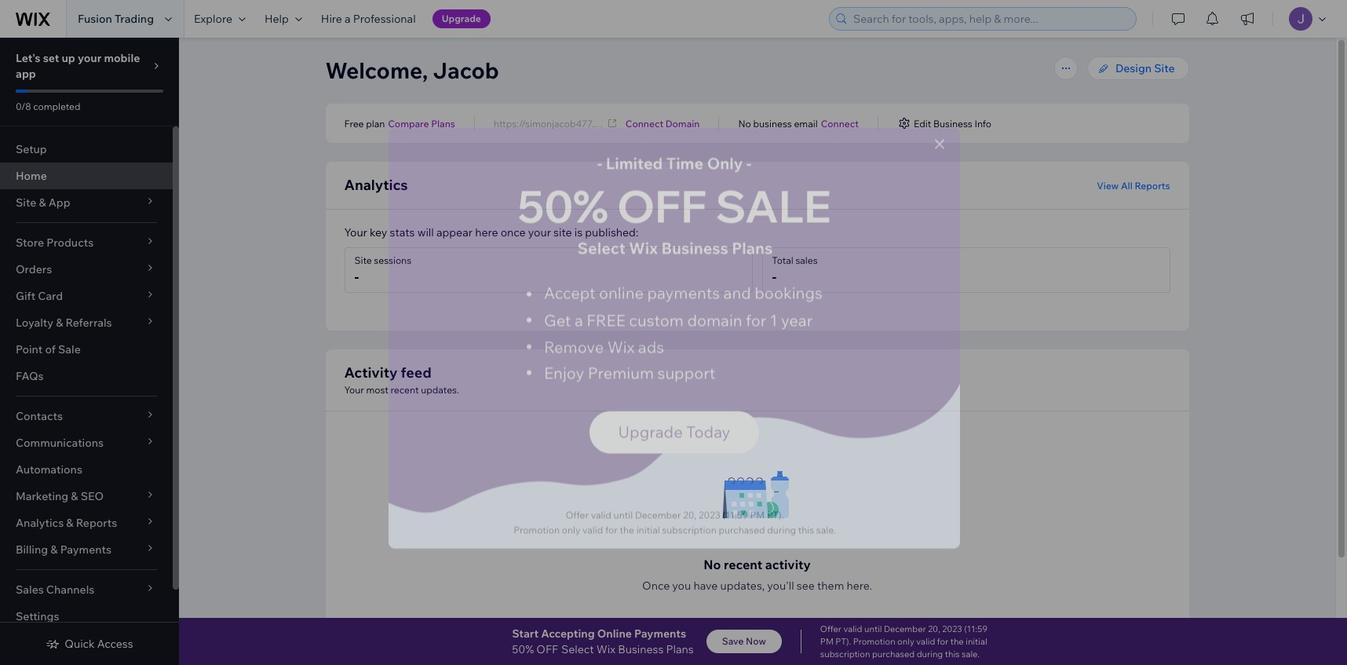 Task type: locate. For each thing, give the bounding box(es) containing it.
0 horizontal spatial (11:59
[[723, 508, 748, 520]]

0 horizontal spatial a
[[345, 12, 351, 26]]

accept
[[544, 282, 596, 301]]

pt). inside 'offer valid until december 20, 2023 (11:59 pm pt). promotion only valid for the initial subscription purchased during this sale.'
[[836, 636, 852, 647]]

during
[[768, 523, 796, 535], [917, 649, 943, 660]]

1 horizontal spatial initial
[[966, 636, 988, 647]]

0 vertical spatial plans
[[431, 117, 455, 129]]

1 horizontal spatial december
[[884, 624, 927, 635]]

start accepting online payments 50% off select wix business plans
[[512, 627, 694, 657]]

off down accepting
[[537, 642, 558, 657]]

no inside no recent activity once you have updates, you'll see them here.
[[704, 557, 721, 573]]

- limited time only -
[[597, 152, 752, 172]]

1 vertical spatial (11:59
[[965, 624, 988, 635]]

get a free custom domain for 1 year
[[544, 309, 813, 329]]

subscription
[[662, 523, 717, 535], [821, 649, 871, 660]]

offer for offer valid until december 20, 2023 (11:59 pm pt).
[[566, 508, 589, 520]]

your
[[344, 225, 367, 240], [344, 384, 364, 396]]

0 horizontal spatial pm
[[751, 508, 765, 520]]

1 vertical spatial this
[[945, 649, 960, 660]]

1 vertical spatial a
[[575, 309, 583, 329]]

1 vertical spatial offer
[[821, 624, 842, 635]]

1 vertical spatial site
[[355, 254, 372, 266]]

wix inside start accepting online payments 50% off select wix business plans
[[597, 642, 616, 657]]

a for free
[[575, 309, 583, 329]]

no business email connect
[[739, 117, 859, 129]]

1 horizontal spatial only
[[898, 636, 915, 647]]

0 horizontal spatial promotion
[[514, 523, 560, 535]]

upgrade left today
[[619, 421, 683, 440]]

connect right email
[[821, 117, 859, 129]]

recent inside the activity feed your most recent updates.
[[391, 384, 419, 396]]

1 horizontal spatial (11:59
[[965, 624, 988, 635]]

site inside site sessions -
[[355, 254, 372, 266]]

0 vertical spatial off
[[617, 177, 707, 232]]

0 vertical spatial promotion
[[514, 523, 560, 535]]

0 vertical spatial site
[[1155, 61, 1175, 75]]

0 vertical spatial recent
[[391, 384, 419, 396]]

ads
[[638, 336, 665, 356]]

1 vertical spatial upgrade
[[619, 421, 683, 440]]

your left site on the top left of the page
[[528, 225, 551, 240]]

offer inside 'offer valid until december 20, 2023 (11:59 pm pt). promotion only valid for the initial subscription purchased during this sale.'
[[821, 624, 842, 635]]

1 vertical spatial your
[[344, 384, 364, 396]]

plans down payments
[[666, 642, 694, 657]]

purchased down here.
[[872, 649, 915, 660]]

1 vertical spatial sale.
[[962, 649, 980, 660]]

1 horizontal spatial sale.
[[962, 649, 980, 660]]

pm for offer valid until december 20, 2023 (11:59 pm pt). promotion only valid for the initial subscription purchased during this sale.
[[821, 636, 834, 647]]

2023 inside 'offer valid until december 20, 2023 (11:59 pm pt). promotion only valid for the initial subscription purchased during this sale.'
[[943, 624, 963, 635]]

until up promotion only valid for the initial subscription purchased during this sale.
[[614, 508, 633, 520]]

pm inside 'offer valid until december 20, 2023 (11:59 pm pt). promotion only valid for the initial subscription purchased during this sale.'
[[821, 636, 834, 647]]

0 horizontal spatial subscription
[[662, 523, 717, 535]]

1 vertical spatial business
[[662, 237, 729, 257]]

plans inside start accepting online payments 50% off select wix business plans
[[666, 642, 694, 657]]

0 vertical spatial the
[[620, 523, 635, 535]]

business up the close image
[[934, 117, 973, 129]]

help button
[[255, 0, 312, 38]]

pm for offer valid until december 20, 2023 (11:59 pm pt).
[[751, 508, 765, 520]]

0 horizontal spatial recent
[[391, 384, 419, 396]]

no left business
[[739, 117, 751, 129]]

0 horizontal spatial no
[[704, 557, 721, 573]]

20, inside 'offer valid until december 20, 2023 (11:59 pm pt). promotion only valid for the initial subscription purchased during this sale.'
[[928, 624, 941, 635]]

wix
[[629, 237, 658, 257], [608, 336, 635, 356], [597, 642, 616, 657]]

wix up online
[[629, 237, 658, 257]]

1 vertical spatial 20,
[[928, 624, 941, 635]]

0 horizontal spatial until
[[614, 508, 633, 520]]

upgrade up jacob
[[442, 13, 481, 24]]

site left sessions
[[355, 254, 372, 266]]

- inside site sessions -
[[355, 268, 359, 286]]

20, for offer valid until december 20, 2023 (11:59 pm pt).
[[683, 508, 697, 520]]

1 horizontal spatial upgrade
[[619, 421, 683, 440]]

this inside 'offer valid until december 20, 2023 (11:59 pm pt). promotion only valid for the initial subscription purchased during this sale.'
[[945, 649, 960, 660]]

for
[[746, 309, 767, 329], [606, 523, 618, 535], [938, 636, 949, 647]]

access
[[97, 637, 133, 651]]

1 horizontal spatial offer
[[821, 624, 842, 635]]

plans
[[431, 117, 455, 129], [732, 237, 773, 257], [666, 642, 694, 657]]

1 vertical spatial pt).
[[836, 636, 852, 647]]

december inside 'offer valid until december 20, 2023 (11:59 pm pt). promotion only valid for the initial subscription purchased during this sale.'
[[884, 624, 927, 635]]

1 connect from the left
[[626, 117, 664, 129]]

1 vertical spatial promotion
[[854, 636, 896, 647]]

final
[[636, 145, 669, 162]]

upgrade inside button
[[442, 13, 481, 24]]

0 horizontal spatial during
[[768, 523, 796, 535]]

purchased up no recent activity once you have updates, you'll see them here.
[[719, 523, 765, 535]]

view
[[1097, 179, 1119, 191]]

your right up
[[78, 51, 102, 65]]

view all reports
[[1097, 179, 1171, 191]]

of
[[45, 342, 56, 357]]

settings link
[[0, 603, 173, 630]]

1 horizontal spatial 20,
[[928, 624, 941, 635]]

until
[[614, 508, 633, 520], [865, 624, 882, 635]]

a
[[345, 12, 351, 26], [575, 309, 583, 329]]

0/8
[[16, 101, 31, 112]]

1 horizontal spatial purchased
[[872, 649, 915, 660]]

no
[[739, 117, 751, 129], [704, 557, 721, 573]]

info
[[975, 117, 992, 129]]

subscription down offer valid until december 20, 2023 (11:59 pm pt). in the bottom of the page
[[662, 523, 717, 535]]

pm down them
[[821, 636, 834, 647]]

2 vertical spatial wix
[[597, 642, 616, 657]]

welcome,
[[326, 57, 428, 84]]

wix up premium
[[608, 336, 635, 356]]

0 horizontal spatial 2023
[[699, 508, 721, 520]]

site sessions -
[[355, 254, 412, 286]]

fusion
[[78, 12, 112, 26]]

plans down the sale
[[732, 237, 773, 257]]

0 vertical spatial no
[[739, 117, 751, 129]]

connect
[[626, 117, 664, 129], [821, 117, 859, 129]]

fusion trading
[[78, 12, 154, 26]]

select right site on the top left of the page
[[578, 237, 626, 257]]

0 vertical spatial select
[[578, 237, 626, 257]]

professional
[[353, 12, 416, 26]]

pt). down them
[[836, 636, 852, 647]]

business inside start accepting online payments 50% off select wix business plans
[[618, 642, 664, 657]]

0 vertical spatial offer
[[566, 508, 589, 520]]

december for offer valid until december 20, 2023 (11:59 pm pt).
[[635, 508, 681, 520]]

50% inside the 50% off sale select wix business plans
[[518, 177, 609, 232]]

hire
[[321, 12, 342, 26]]

- inside total sales -
[[772, 268, 777, 286]]

0 horizontal spatial pt).
[[767, 508, 784, 520]]

sessions
[[374, 254, 412, 266]]

no for business
[[739, 117, 751, 129]]

0 vertical spatial your
[[344, 225, 367, 240]]

a right hire
[[345, 12, 351, 26]]

offer valid until december 20, 2023 (11:59 pm pt). promotion only valid for the initial subscription purchased during this sale.
[[821, 624, 988, 660]]

here
[[475, 225, 498, 240]]

business down payments
[[618, 642, 664, 657]]

business up payments
[[662, 237, 729, 257]]

1 vertical spatial 2023
[[943, 624, 963, 635]]

your left most
[[344, 384, 364, 396]]

1 vertical spatial pm
[[821, 636, 834, 647]]

1 vertical spatial 50%
[[512, 642, 534, 657]]

2 vertical spatial business
[[618, 642, 664, 657]]

1 horizontal spatial during
[[917, 649, 943, 660]]

during inside 'offer valid until december 20, 2023 (11:59 pm pt). promotion only valid for the initial subscription purchased during this sale.'
[[917, 649, 943, 660]]

1 vertical spatial plans
[[732, 237, 773, 257]]

1 vertical spatial purchased
[[872, 649, 915, 660]]

purchased
[[719, 523, 765, 535], [872, 649, 915, 660]]

sale
[[58, 342, 81, 357]]

plans right "compare"
[[431, 117, 455, 129]]

hire a professional link
[[312, 0, 425, 38]]

1 vertical spatial the
[[951, 636, 964, 647]]

0 vertical spatial business
[[934, 117, 973, 129]]

0 vertical spatial 20,
[[683, 508, 697, 520]]

2 vertical spatial plans
[[666, 642, 694, 657]]

https://simonjacob477.wixsite.com/fusion-trading
[[494, 117, 711, 129]]

your inside the activity feed your most recent updates.
[[344, 384, 364, 396]]

0 vertical spatial during
[[768, 523, 796, 535]]

point of sale
[[16, 342, 81, 357]]

0 vertical spatial 50%
[[518, 177, 609, 232]]

enjoy
[[544, 362, 585, 382]]

until down here.
[[865, 624, 882, 635]]

0 horizontal spatial this
[[799, 523, 815, 535]]

jacob
[[433, 57, 499, 84]]

1 vertical spatial only
[[898, 636, 915, 647]]

Search for tools, apps, help & more... field
[[849, 8, 1132, 30]]

support
[[658, 362, 716, 382]]

site right design
[[1155, 61, 1175, 75]]

domain
[[688, 309, 743, 329]]

pt). for offer valid until december 20, 2023 (11:59 pm pt).
[[767, 508, 784, 520]]

0 vertical spatial december
[[635, 508, 681, 520]]

accepting
[[541, 627, 595, 641]]

once
[[501, 225, 526, 240]]

0 horizontal spatial connect
[[626, 117, 664, 129]]

time
[[667, 152, 704, 172]]

20, for offer valid until december 20, 2023 (11:59 pm pt). promotion only valid for the initial subscription purchased during this sale.
[[928, 624, 941, 635]]

1 horizontal spatial your
[[528, 225, 551, 240]]

0 horizontal spatial off
[[537, 642, 558, 657]]

1 vertical spatial initial
[[966, 636, 988, 647]]

here.
[[847, 579, 873, 593]]

offer
[[566, 508, 589, 520], [821, 624, 842, 635]]

automations
[[16, 463, 82, 477]]

pt).
[[767, 508, 784, 520], [836, 636, 852, 647]]

subscription down here.
[[821, 649, 871, 660]]

until inside 'offer valid until december 20, 2023 (11:59 pm pt). promotion only valid for the initial subscription purchased during this sale.'
[[865, 624, 882, 635]]

recent up the updates,
[[724, 557, 763, 573]]

0 horizontal spatial december
[[635, 508, 681, 520]]

only
[[562, 523, 581, 535], [898, 636, 915, 647]]

recent down feed
[[391, 384, 419, 396]]

this
[[799, 523, 815, 535], [945, 649, 960, 660]]

point of sale link
[[0, 336, 173, 363]]

let's set up your mobile app
[[16, 51, 140, 81]]

off inside the 50% off sale select wix business plans
[[617, 177, 707, 232]]

december
[[635, 508, 681, 520], [884, 624, 927, 635]]

2 your from the top
[[344, 384, 364, 396]]

0 horizontal spatial your
[[78, 51, 102, 65]]

view all reports button
[[1097, 178, 1171, 192]]

no recent activity once you have updates, you'll see them here.
[[643, 557, 873, 593]]

2 horizontal spatial plans
[[732, 237, 773, 257]]

today
[[687, 421, 731, 440]]

0 vertical spatial subscription
[[662, 523, 717, 535]]

payments
[[635, 627, 687, 641]]

1 horizontal spatial off
[[617, 177, 707, 232]]

the
[[620, 523, 635, 535], [951, 636, 964, 647]]

1 horizontal spatial pm
[[821, 636, 834, 647]]

0 vertical spatial pm
[[751, 508, 765, 520]]

design site link
[[1088, 57, 1189, 80]]

0 horizontal spatial upgrade
[[442, 13, 481, 24]]

setup link
[[0, 136, 173, 163]]

initial inside 'offer valid until december 20, 2023 (11:59 pm pt). promotion only valid for the initial subscription purchased during this sale.'
[[966, 636, 988, 647]]

remove
[[544, 336, 604, 356]]

0 vertical spatial for
[[746, 309, 767, 329]]

0 vertical spatial only
[[562, 523, 581, 535]]

0 horizontal spatial purchased
[[719, 523, 765, 535]]

2 horizontal spatial for
[[938, 636, 949, 647]]

the inside 'offer valid until december 20, 2023 (11:59 pm pt). promotion only valid for the initial subscription purchased during this sale.'
[[951, 636, 964, 647]]

1 horizontal spatial this
[[945, 649, 960, 660]]

0 vertical spatial a
[[345, 12, 351, 26]]

2 vertical spatial for
[[938, 636, 949, 647]]

1 vertical spatial subscription
[[821, 649, 871, 660]]

1 horizontal spatial site
[[1155, 61, 1175, 75]]

0 vertical spatial wix
[[629, 237, 658, 257]]

0 horizontal spatial sale.
[[817, 523, 836, 535]]

1 horizontal spatial plans
[[666, 642, 694, 657]]

2023 for offer valid until december 20, 2023 (11:59 pm pt). promotion only valid for the initial subscription purchased during this sale.
[[943, 624, 963, 635]]

off down - limited time only -
[[617, 177, 707, 232]]

select down accepting
[[562, 642, 594, 657]]

(11:59 inside 'offer valid until december 20, 2023 (11:59 pm pt). promotion only valid for the initial subscription purchased during this sale.'
[[965, 624, 988, 635]]

1 horizontal spatial pt).
[[836, 636, 852, 647]]

off
[[617, 177, 707, 232], [537, 642, 558, 657]]

no up have
[[704, 557, 721, 573]]

your inside let's set up your mobile app
[[78, 51, 102, 65]]

pt). up activity
[[767, 508, 784, 520]]

pm up no recent activity once you have updates, you'll see them here.
[[751, 508, 765, 520]]

until for offer valid until december 20, 2023 (11:59 pm pt).
[[614, 508, 633, 520]]

wix down online
[[597, 642, 616, 657]]

1 vertical spatial until
[[865, 624, 882, 635]]

pm
[[751, 508, 765, 520], [821, 636, 834, 647]]

pt). for offer valid until december 20, 2023 (11:59 pm pt). promotion only valid for the initial subscription purchased during this sale.
[[836, 636, 852, 647]]

published:
[[585, 225, 639, 240]]

your left key
[[344, 225, 367, 240]]

1 vertical spatial off
[[537, 642, 558, 657]]

all
[[1121, 179, 1133, 191]]

a right get
[[575, 309, 583, 329]]

0 horizontal spatial offer
[[566, 508, 589, 520]]

connect up final
[[626, 117, 664, 129]]

business
[[934, 117, 973, 129], [662, 237, 729, 257], [618, 642, 664, 657]]

2023 for offer valid until december 20, 2023 (11:59 pm pt).
[[699, 508, 721, 520]]

1 horizontal spatial recent
[[724, 557, 763, 573]]

1 horizontal spatial the
[[951, 636, 964, 647]]

0 horizontal spatial plans
[[431, 117, 455, 129]]

(11:59 for offer valid until december 20, 2023 (11:59 pm pt). promotion only valid for the initial subscription purchased during this sale.
[[965, 624, 988, 635]]

1 horizontal spatial promotion
[[854, 636, 896, 647]]

design site
[[1116, 61, 1175, 75]]

1 horizontal spatial connect
[[821, 117, 859, 129]]

premium
[[588, 362, 654, 382]]

enjoy premium support
[[544, 362, 716, 382]]

0 vertical spatial upgrade
[[442, 13, 481, 24]]



Task type: describe. For each thing, give the bounding box(es) containing it.
quick access
[[65, 637, 133, 651]]

site
[[554, 225, 572, 240]]

0 horizontal spatial for
[[606, 523, 618, 535]]

0 horizontal spatial only
[[562, 523, 581, 535]]

setup
[[16, 142, 47, 156]]

free
[[587, 309, 626, 329]]

custom
[[629, 309, 684, 329]]

you'll
[[768, 579, 795, 593]]

design
[[1116, 61, 1152, 75]]

0 horizontal spatial the
[[620, 523, 635, 535]]

updates.
[[421, 384, 459, 396]]

feed
[[401, 364, 432, 382]]

reports
[[1135, 179, 1171, 191]]

mobile
[[104, 51, 140, 65]]

upgrade today
[[619, 421, 731, 440]]

- final hours -
[[626, 145, 724, 162]]

2 connect from the left
[[821, 117, 859, 129]]

free
[[344, 117, 364, 129]]

point
[[16, 342, 43, 357]]

1
[[770, 309, 778, 329]]

edit business info
[[914, 117, 992, 129]]

offer valid until december 20, 2023 (11:59 pm pt).
[[566, 508, 784, 520]]

activity
[[766, 557, 811, 573]]

upgrade today link
[[590, 410, 759, 452]]

help
[[265, 12, 289, 26]]

limited
[[606, 152, 663, 172]]

1 horizontal spatial for
[[746, 309, 767, 329]]

have
[[694, 579, 718, 593]]

1 vertical spatial wix
[[608, 336, 635, 356]]

50% inside start accepting online payments 50% off select wix business plans
[[512, 642, 534, 657]]

online
[[597, 627, 632, 641]]

get
[[544, 309, 571, 329]]

your key stats will appear here once your site is published:
[[344, 225, 639, 240]]

50% off sale select wix business plans
[[518, 177, 832, 257]]

plans inside the 50% off sale select wix business plans
[[732, 237, 773, 257]]

save now button
[[707, 630, 782, 653]]

start
[[512, 627, 539, 641]]

for inside 'offer valid until december 20, 2023 (11:59 pm pt). promotion only valid for the initial subscription purchased during this sale.'
[[938, 636, 949, 647]]

business inside the 50% off sale select wix business plans
[[662, 237, 729, 257]]

activity
[[344, 364, 398, 382]]

save
[[722, 635, 744, 647]]

0/8 completed
[[16, 101, 80, 112]]

now
[[746, 635, 766, 647]]

up
[[62, 51, 75, 65]]

quick access button
[[46, 637, 133, 651]]

offer for offer valid until december 20, 2023 (11:59 pm pt). promotion only valid for the initial subscription purchased during this sale.
[[821, 624, 842, 635]]

0 vertical spatial purchased
[[719, 523, 765, 535]]

connect domain link
[[626, 116, 700, 130]]

only inside 'offer valid until december 20, 2023 (11:59 pm pt). promotion only valid for the initial subscription purchased during this sale.'
[[898, 636, 915, 647]]

https://simonjacob477.wixsite.com/fusion-
[[494, 117, 679, 129]]

save now
[[722, 635, 766, 647]]

recent inside no recent activity once you have updates, you'll see them here.
[[724, 557, 763, 573]]

sales
[[796, 254, 818, 266]]

edit business info button
[[898, 116, 992, 130]]

subscription inside 'offer valid until december 20, 2023 (11:59 pm pt). promotion only valid for the initial subscription purchased during this sale.'
[[821, 649, 871, 660]]

upgrade button
[[432, 9, 491, 28]]

online
[[599, 282, 644, 301]]

hours
[[673, 145, 714, 162]]

accept online payments and bookings
[[544, 282, 823, 301]]

compare
[[388, 117, 429, 129]]

only
[[707, 152, 743, 172]]

business inside button
[[934, 117, 973, 129]]

off inside start accepting online payments 50% off select wix business plans
[[537, 642, 558, 657]]

upgrade for upgrade today
[[619, 421, 683, 440]]

connect domain
[[626, 117, 700, 129]]

december for offer valid until december 20, 2023 (11:59 pm pt). promotion only valid for the initial subscription purchased during this sale.
[[884, 624, 927, 635]]

promotion inside 'offer valid until december 20, 2023 (11:59 pm pt). promotion only valid for the initial subscription purchased during this sale.'
[[854, 636, 896, 647]]

completed
[[33, 101, 80, 112]]

welcome, jacob
[[326, 57, 499, 84]]

hire a professional
[[321, 12, 416, 26]]

them
[[818, 579, 845, 593]]

total
[[772, 254, 794, 266]]

domain
[[666, 117, 700, 129]]

appear
[[437, 225, 473, 240]]

no for recent
[[704, 557, 721, 573]]

until for offer valid until december 20, 2023 (11:59 pm pt). promotion only valid for the initial subscription purchased during this sale.
[[865, 624, 882, 635]]

faqs link
[[0, 363, 173, 390]]

sidebar element
[[0, 38, 179, 665]]

plan
[[366, 117, 385, 129]]

year
[[781, 309, 813, 329]]

payments
[[648, 282, 720, 301]]

sale
[[716, 177, 832, 232]]

(11:59 for offer valid until december 20, 2023 (11:59 pm pt).
[[723, 508, 748, 520]]

0 vertical spatial this
[[799, 523, 815, 535]]

a for professional
[[345, 12, 351, 26]]

settings
[[16, 609, 59, 624]]

updates,
[[721, 579, 765, 593]]

select inside start accepting online payments 50% off select wix business plans
[[562, 642, 594, 657]]

promotion only valid for the initial subscription purchased during this sale.
[[514, 523, 836, 535]]

let's
[[16, 51, 41, 65]]

1 your from the top
[[344, 225, 367, 240]]

stats
[[390, 225, 415, 240]]

trading
[[679, 117, 711, 129]]

compare plans link
[[388, 116, 455, 130]]

you
[[673, 579, 691, 593]]

sale. inside 'offer valid until december 20, 2023 (11:59 pm pt). promotion only valid for the initial subscription purchased during this sale.'
[[962, 649, 980, 660]]

most
[[366, 384, 389, 396]]

0 horizontal spatial initial
[[637, 523, 660, 535]]

business
[[754, 117, 792, 129]]

upgrade for upgrade
[[442, 13, 481, 24]]

select inside the 50% off sale select wix business plans
[[578, 237, 626, 257]]

trading
[[115, 12, 154, 26]]

close image
[[935, 138, 945, 147]]

0 vertical spatial sale.
[[817, 523, 836, 535]]

edit
[[914, 117, 932, 129]]

purchased inside 'offer valid until december 20, 2023 (11:59 pm pt). promotion only valid for the initial subscription purchased during this sale.'
[[872, 649, 915, 660]]

will
[[418, 225, 434, 240]]

and
[[724, 282, 751, 301]]

connect link
[[821, 116, 859, 130]]

wix inside the 50% off sale select wix business plans
[[629, 237, 658, 257]]

once
[[643, 579, 670, 593]]



